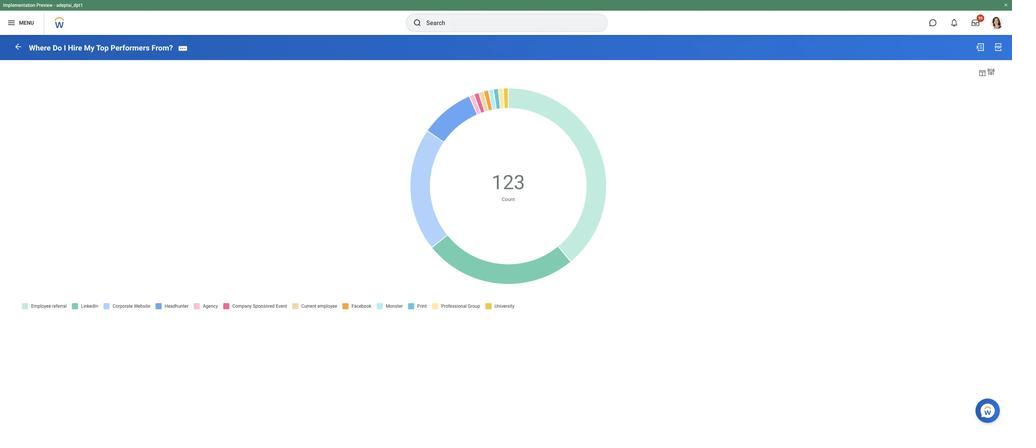 Task type: describe. For each thing, give the bounding box(es) containing it.
my
[[84, 43, 95, 52]]

30
[[978, 16, 983, 20]]

menu banner
[[0, 0, 1012, 35]]

Search Workday  search field
[[426, 14, 591, 31]]

do
[[53, 43, 62, 52]]

menu button
[[0, 11, 44, 35]]

notifications large image
[[950, 19, 958, 27]]

performers
[[111, 43, 150, 52]]

top
[[96, 43, 109, 52]]

inbox large image
[[972, 19, 979, 27]]



Task type: locate. For each thing, give the bounding box(es) containing it.
from?
[[152, 43, 173, 52]]

-
[[54, 3, 55, 8]]

close environment banner image
[[1004, 3, 1008, 7]]

configure and view chart data image down view printable version (pdf) image
[[987, 67, 996, 76]]

i
[[64, 43, 66, 52]]

export to excel image
[[976, 43, 985, 52]]

configure and view chart data image down export to excel icon
[[978, 69, 987, 77]]

menu
[[19, 20, 34, 26]]

123 button
[[492, 170, 526, 196]]

preview
[[36, 3, 53, 8]]

123 main content
[[0, 35, 1012, 323]]

123 count
[[492, 171, 525, 203]]

hire
[[68, 43, 82, 52]]

justify image
[[7, 18, 16, 27]]

where do i hire my top performers from?
[[29, 43, 173, 52]]

previous page image
[[14, 42, 23, 51]]

implementation preview -   adeptai_dpt1
[[3, 3, 83, 8]]

where
[[29, 43, 51, 52]]

30 button
[[967, 14, 984, 31]]

search image
[[413, 18, 422, 27]]

implementation
[[3, 3, 35, 8]]

count
[[502, 197, 515, 203]]

123
[[492, 171, 525, 194]]

adeptai_dpt1
[[56, 3, 83, 8]]

profile logan mcneil image
[[991, 17, 1003, 30]]

configure and view chart data image
[[987, 67, 996, 76], [978, 69, 987, 77]]

view printable version (pdf) image
[[994, 43, 1003, 52]]

where do i hire my top performers from? link
[[29, 43, 173, 52]]



Task type: vqa. For each thing, say whether or not it's contained in the screenshot.
'adeptai_dpt1'
yes



